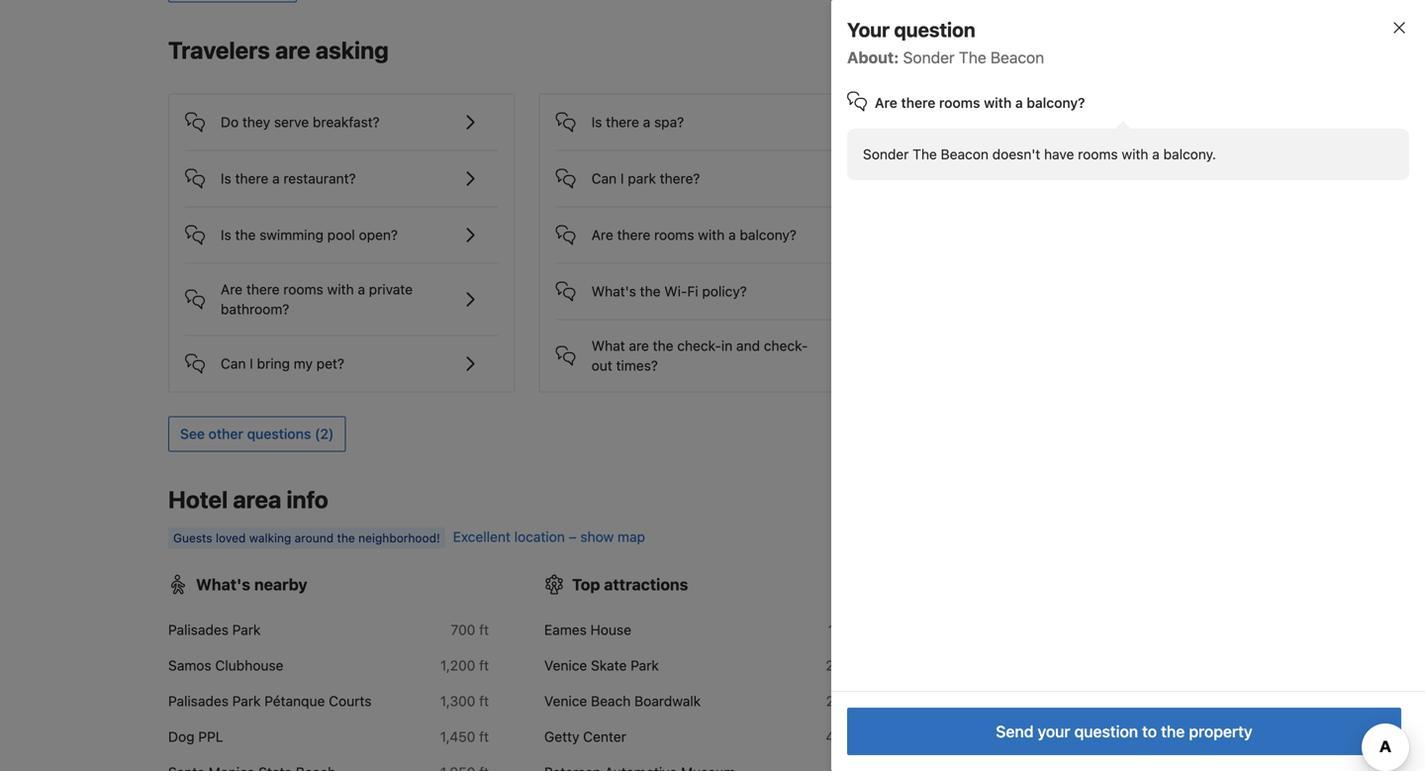 Task type: locate. For each thing, give the bounding box(es) containing it.
what's for what's nearby
[[196, 575, 251, 594]]

palisades up samos
[[168, 622, 229, 638]]

there left spa?
[[606, 114, 639, 130]]

rooms inside are there rooms with a balcony? 'button'
[[654, 227, 694, 243]]

1 vertical spatial are
[[629, 338, 649, 354]]

1 ft from the top
[[479, 622, 489, 638]]

there down your question about: sonder the beacon
[[901, 95, 936, 111]]

center
[[583, 729, 627, 745]]

beach for venice beach
[[967, 693, 1007, 709]]

what's up palisades park
[[196, 575, 251, 594]]

0 vertical spatial can
[[592, 170, 617, 187]]

1 vertical spatial i
[[250, 356, 253, 372]]

pool
[[327, 227, 355, 243]]

top
[[572, 575, 600, 594]]

are up "bathroom?"
[[221, 281, 243, 298]]

1 horizontal spatial what's
[[592, 283, 636, 300]]

question left to
[[1075, 722, 1139, 741]]

rooms up wi-
[[654, 227, 694, 243]]

clubhouse
[[215, 658, 284, 674]]

doesn't
[[993, 146, 1041, 162]]

eames house
[[545, 622, 632, 638]]

a
[[1016, 95, 1023, 111], [643, 114, 651, 130], [1153, 146, 1160, 162], [272, 170, 280, 187], [729, 227, 736, 243], [358, 281, 365, 298]]

balcony? up the have
[[1027, 95, 1086, 111]]

venice up getty
[[545, 693, 587, 709]]

is inside button
[[221, 227, 231, 243]]

0 vertical spatial are
[[275, 36, 311, 64]]

1 vertical spatial balcony?
[[740, 227, 797, 243]]

venice up 'marina'
[[921, 693, 964, 709]]

0 horizontal spatial are
[[221, 281, 243, 298]]

sonder
[[903, 48, 955, 67], [863, 146, 909, 162]]

samos
[[168, 658, 212, 674]]

beacon
[[991, 48, 1045, 67], [941, 146, 989, 162]]

0 horizontal spatial are
[[275, 36, 311, 64]]

area
[[233, 486, 282, 513]]

the right to
[[1161, 722, 1185, 741]]

is there a restaurant? button
[[185, 151, 499, 191]]

park right skate
[[631, 658, 659, 674]]

1.5
[[828, 622, 846, 638]]

2 horizontal spatial are
[[875, 95, 898, 111]]

0 vertical spatial balcony?
[[1027, 95, 1086, 111]]

are
[[875, 95, 898, 111], [592, 227, 614, 243], [221, 281, 243, 298]]

property
[[1189, 722, 1253, 741]]

palisades for palisades park
[[168, 622, 229, 638]]

are for are there rooms with a balcony? 'button'
[[592, 227, 614, 243]]

beacon up the doesn't on the top right of the page
[[991, 48, 1045, 67]]

1 horizontal spatial the
[[959, 48, 987, 67]]

0 vertical spatial i
[[621, 170, 624, 187]]

ft right 700
[[479, 622, 489, 638]]

can inside can i bring my pet? button
[[221, 356, 246, 372]]

is left spa?
[[592, 114, 602, 130]]

park down clubhouse
[[232, 693, 261, 709]]

pet?
[[317, 356, 344, 372]]

0 vertical spatial are there rooms with a balcony?
[[875, 95, 1086, 111]]

are left asking
[[275, 36, 311, 64]]

check- right and
[[764, 338, 808, 354]]

venice for venice beach boardwalk
[[545, 693, 587, 709]]

can i bring my pet? button
[[185, 336, 499, 376]]

is left swimming
[[221, 227, 231, 243]]

i inside button
[[250, 356, 253, 372]]

0 horizontal spatial the
[[913, 146, 937, 162]]

fi
[[688, 283, 699, 300]]

palisades for palisades park pétanque courts
[[168, 693, 229, 709]]

palisades up dog ppl
[[168, 693, 229, 709]]

breakfast?
[[313, 114, 380, 130]]

balcony? up policy?
[[740, 227, 797, 243]]

0 vertical spatial sonder
[[903, 48, 955, 67]]

what's inside button
[[592, 283, 636, 300]]

i left bring
[[250, 356, 253, 372]]

venice for venice skate park
[[545, 658, 587, 674]]

ft right 1,300 at bottom left
[[479, 693, 489, 709]]

a left private
[[358, 281, 365, 298]]

rooms down your question about: sonder the beacon
[[939, 95, 981, 111]]

0 horizontal spatial beacon
[[941, 146, 989, 162]]

what are the check-in and check- out times?
[[592, 338, 808, 374]]

are inside the are there rooms with a private bathroom?
[[221, 281, 243, 298]]

2 ft from the top
[[479, 658, 489, 674]]

sonder inside your question about: sonder the beacon
[[903, 48, 955, 67]]

1 vertical spatial park
[[631, 658, 659, 674]]

with left private
[[327, 281, 354, 298]]

the inside your question "dialog"
[[1161, 722, 1185, 741]]

the inside button
[[640, 283, 661, 300]]

0 horizontal spatial question
[[894, 18, 976, 41]]

attractions
[[604, 575, 688, 594]]

a up the what's the wi-fi policy? button
[[729, 227, 736, 243]]

0 vertical spatial the
[[959, 48, 987, 67]]

2 vertical spatial park
[[232, 693, 261, 709]]

looking?
[[1064, 180, 1143, 203]]

rooms up "bathroom?"
[[284, 281, 324, 298]]

0 vertical spatial what's
[[592, 283, 636, 300]]

are there rooms with a balcony? inside your question "dialog"
[[875, 95, 1086, 111]]

mi
[[850, 622, 865, 638], [850, 658, 865, 674], [850, 693, 865, 709], [1226, 693, 1241, 709], [850, 729, 865, 745], [1226, 729, 1241, 745]]

bring
[[257, 356, 290, 372]]

beach for venice beach boardwalk
[[591, 693, 631, 709]]

there inside the are there rooms with a private bathroom?
[[246, 281, 280, 298]]

there up "bathroom?"
[[246, 281, 280, 298]]

1 vertical spatial the
[[913, 146, 937, 162]]

there inside 'button'
[[617, 227, 651, 243]]

1 horizontal spatial i
[[621, 170, 624, 187]]

beach right rey
[[1020, 729, 1060, 745]]

are inside what are the check-in and check- out times?
[[629, 338, 649, 354]]

mi for 4.5 mi
[[850, 729, 865, 745]]

beacon inside your question about: sonder the beacon
[[991, 48, 1045, 67]]

is the swimming pool open?
[[221, 227, 398, 243]]

1 horizontal spatial question
[[1075, 722, 1139, 741]]

with up the doesn't on the top right of the page
[[984, 95, 1012, 111]]

0 horizontal spatial balcony?
[[740, 227, 797, 243]]

there for is there a spa? button at the top
[[606, 114, 639, 130]]

1 vertical spatial are there rooms with a balcony?
[[592, 227, 797, 243]]

beacon left the doesn't on the top right of the page
[[941, 146, 989, 162]]

2 vertical spatial is
[[221, 227, 231, 243]]

what are the check-in and check- out times? button
[[556, 320, 870, 376]]

your
[[847, 18, 890, 41]]

what's
[[592, 283, 636, 300], [196, 575, 251, 594]]

a up the doesn't on the top right of the page
[[1016, 95, 1023, 111]]

2 palisades from the top
[[168, 693, 229, 709]]

0 horizontal spatial can
[[221, 356, 246, 372]]

mi right 2.4
[[850, 658, 865, 674]]

0 horizontal spatial are there rooms with a balcony?
[[592, 227, 797, 243]]

is down do
[[221, 170, 231, 187]]

with up the what's the wi-fi policy? button
[[698, 227, 725, 243]]

i left park
[[621, 170, 624, 187]]

are there rooms with a balcony? up the what's the wi-fi policy? button
[[592, 227, 797, 243]]

my
[[294, 356, 313, 372]]

the up times?
[[653, 338, 674, 354]]

venice
[[545, 658, 587, 674], [545, 693, 587, 709], [921, 693, 964, 709]]

0 horizontal spatial check-
[[677, 338, 722, 354]]

is there a spa? button
[[556, 95, 870, 134]]

2.4
[[826, 658, 846, 674]]

boardwalk
[[635, 693, 701, 709]]

sonder down about:
[[863, 146, 909, 162]]

park for 700 ft
[[232, 622, 261, 638]]

mi right 3.3
[[1226, 729, 1241, 745]]

rooms
[[939, 95, 981, 111], [1078, 146, 1118, 162], [654, 227, 694, 243], [284, 281, 324, 298]]

can inside can i park there? button
[[592, 170, 617, 187]]

dog
[[168, 729, 195, 745]]

1 vertical spatial are
[[592, 227, 614, 243]]

0 vertical spatial question
[[894, 18, 976, 41]]

dog ppl
[[168, 729, 223, 745]]

(2)
[[315, 426, 334, 442]]

1 vertical spatial question
[[1075, 722, 1139, 741]]

are up times?
[[629, 338, 649, 354]]

1,450
[[440, 729, 476, 745]]

question right your
[[894, 18, 976, 41]]

ft
[[479, 622, 489, 638], [479, 658, 489, 674], [479, 693, 489, 709], [479, 729, 489, 745]]

check-
[[677, 338, 722, 354], [764, 338, 808, 354]]

0 vertical spatial palisades
[[168, 622, 229, 638]]

4 ft from the top
[[479, 729, 489, 745]]

are down can i park there?
[[592, 227, 614, 243]]

1 horizontal spatial are
[[629, 338, 649, 354]]

what's for what's the wi-fi policy?
[[592, 283, 636, 300]]

about:
[[847, 48, 899, 67]]

private
[[369, 281, 413, 298]]

house
[[591, 622, 632, 638]]

question
[[894, 18, 976, 41], [1075, 722, 1139, 741]]

still
[[1024, 180, 1060, 203]]

0 horizontal spatial beach
[[591, 693, 631, 709]]

0 vertical spatial park
[[232, 622, 261, 638]]

4.5 mi
[[826, 729, 865, 745]]

i for bring
[[250, 356, 253, 372]]

park
[[232, 622, 261, 638], [631, 658, 659, 674], [232, 693, 261, 709]]

the left wi-
[[640, 283, 661, 300]]

with
[[984, 95, 1012, 111], [1122, 146, 1149, 162], [698, 227, 725, 243], [327, 281, 354, 298]]

there down they
[[235, 170, 269, 187]]

check- left and
[[677, 338, 722, 354]]

send your question to the property button
[[847, 708, 1402, 755]]

a left the restaurant?
[[272, 170, 280, 187]]

1 vertical spatial palisades
[[168, 693, 229, 709]]

there for are there rooms with a balcony? 'button'
[[617, 227, 651, 243]]

can left park
[[592, 170, 617, 187]]

1 horizontal spatial beacon
[[991, 48, 1045, 67]]

mi right 1.5
[[850, 622, 865, 638]]

are down about:
[[875, 95, 898, 111]]

1,300 ft
[[440, 693, 489, 709]]

ft right 1,450
[[479, 729, 489, 745]]

palisades
[[168, 622, 229, 638], [168, 693, 229, 709]]

0 vertical spatial is
[[592, 114, 602, 130]]

1 horizontal spatial balcony?
[[1027, 95, 1086, 111]]

1 horizontal spatial can
[[592, 170, 617, 187]]

2.4 mi
[[826, 658, 865, 674]]

samos clubhouse
[[168, 658, 284, 674]]

see
[[180, 426, 205, 442]]

are inside your question "dialog"
[[875, 95, 898, 111]]

0 horizontal spatial what's
[[196, 575, 251, 594]]

mi for 3.3 mi
[[1226, 729, 1241, 745]]

1 vertical spatial can
[[221, 356, 246, 372]]

1 horizontal spatial are
[[592, 227, 614, 243]]

can left bring
[[221, 356, 246, 372]]

1 horizontal spatial check-
[[764, 338, 808, 354]]

venice down eames
[[545, 658, 587, 674]]

0 vertical spatial beacon
[[991, 48, 1045, 67]]

your
[[1038, 722, 1071, 741]]

beach down skate
[[591, 693, 631, 709]]

0 horizontal spatial i
[[250, 356, 253, 372]]

asking
[[316, 36, 389, 64]]

there for the is there a restaurant? button
[[235, 170, 269, 187]]

i inside button
[[621, 170, 624, 187]]

1 horizontal spatial beach
[[967, 693, 1007, 709]]

mi for 2.4 mi
[[850, 658, 865, 674]]

sonder right about:
[[903, 48, 955, 67]]

nearby
[[254, 575, 308, 594]]

there down park
[[617, 227, 651, 243]]

are there rooms with a balcony? up the doesn't on the top right of the page
[[875, 95, 1086, 111]]

with inside the are there rooms with a private bathroom?
[[327, 281, 354, 298]]

beach up marina del rey beach
[[967, 693, 1007, 709]]

1 vertical spatial what's
[[196, 575, 251, 594]]

see other questions (2) button
[[168, 416, 346, 452]]

the left swimming
[[235, 227, 256, 243]]

2 vertical spatial are
[[221, 281, 243, 298]]

mi right '2.5'
[[850, 693, 865, 709]]

0 vertical spatial are
[[875, 95, 898, 111]]

marina del rey beach
[[921, 729, 1060, 745]]

1 horizontal spatial are there rooms with a balcony?
[[875, 95, 1086, 111]]

1 palisades from the top
[[168, 622, 229, 638]]

1 vertical spatial beacon
[[941, 146, 989, 162]]

park up clubhouse
[[232, 622, 261, 638]]

ft right the 1,200
[[479, 658, 489, 674]]

1 vertical spatial is
[[221, 170, 231, 187]]

can for can i bring my pet?
[[221, 356, 246, 372]]

3 ft from the top
[[479, 693, 489, 709]]

mi right the 4.5
[[850, 729, 865, 745]]

ft for 1,300 ft
[[479, 693, 489, 709]]

a inside the are there rooms with a private bathroom?
[[358, 281, 365, 298]]

info
[[287, 486, 328, 513]]

what's up what
[[592, 283, 636, 300]]

are inside 'button'
[[592, 227, 614, 243]]

mi right 1.7
[[1226, 693, 1241, 709]]



Task type: vqa. For each thing, say whether or not it's contained in the screenshot.
Sonder The Beacon doesn't have rooms with a balcony.
yes



Task type: describe. For each thing, give the bounding box(es) containing it.
balcony? inside your question "dialog"
[[1027, 95, 1086, 111]]

are there rooms with a balcony? button
[[556, 208, 870, 247]]

700
[[451, 622, 476, 638]]

are for the
[[629, 338, 649, 354]]

ft for 700 ft
[[479, 622, 489, 638]]

there?
[[660, 170, 700, 187]]

are there rooms with a balcony? inside 'button'
[[592, 227, 797, 243]]

balcony.
[[1164, 146, 1217, 162]]

other
[[209, 426, 243, 442]]

ft for 1,200 ft
[[479, 658, 489, 674]]

is there a restaurant?
[[221, 170, 356, 187]]

1 vertical spatial sonder
[[863, 146, 909, 162]]

spa?
[[654, 114, 684, 130]]

venice beach
[[921, 693, 1007, 709]]

can for can i park there?
[[592, 170, 617, 187]]

what's the wi-fi policy? button
[[556, 264, 870, 304]]

serve
[[274, 114, 309, 130]]

have
[[1045, 146, 1075, 162]]

palisades park pétanque courts
[[168, 693, 372, 709]]

1,200 ft
[[441, 658, 489, 674]]

send your question to the property
[[996, 722, 1253, 741]]

getty
[[545, 729, 580, 745]]

are there rooms with a private bathroom? button
[[185, 264, 499, 319]]

sonder the beacon doesn't have rooms with a balcony.
[[863, 146, 1217, 162]]

courts
[[329, 693, 372, 709]]

do they serve breakfast? button
[[185, 95, 499, 134]]

2 horizontal spatial beach
[[1020, 729, 1060, 745]]

1.7
[[1205, 693, 1223, 709]]

in
[[722, 338, 733, 354]]

bathroom?
[[221, 301, 289, 317]]

1,450 ft
[[440, 729, 489, 745]]

your question dialog
[[800, 0, 1426, 771]]

they
[[242, 114, 270, 130]]

is for is there a spa?
[[592, 114, 602, 130]]

do
[[221, 114, 239, 130]]

venice beach boardwalk
[[545, 693, 701, 709]]

send
[[996, 722, 1034, 741]]

top attractions
[[572, 575, 688, 594]]

see other questions (2)
[[180, 426, 334, 442]]

rey
[[993, 729, 1016, 745]]

the inside what are the check-in and check- out times?
[[653, 338, 674, 354]]

1,200
[[441, 658, 476, 674]]

question inside button
[[1075, 722, 1139, 741]]

1.7 mi
[[1205, 693, 1241, 709]]

2.5 mi
[[826, 693, 865, 709]]

with inside are there rooms with a balcony? 'button'
[[698, 227, 725, 243]]

3.3 mi
[[1202, 729, 1241, 745]]

do they serve breakfast?
[[221, 114, 380, 130]]

is there a spa?
[[592, 114, 684, 130]]

swimming
[[260, 227, 324, 243]]

out
[[592, 358, 613, 374]]

and
[[737, 338, 760, 354]]

policy?
[[702, 283, 747, 300]]

700 ft
[[451, 622, 489, 638]]

1 check- from the left
[[677, 338, 722, 354]]

getty center
[[545, 729, 627, 745]]

marina
[[921, 729, 964, 745]]

the inside button
[[235, 227, 256, 243]]

balcony? inside 'button'
[[740, 227, 797, 243]]

pétanque
[[265, 693, 325, 709]]

question inside your question about: sonder the beacon
[[894, 18, 976, 41]]

a left spa?
[[643, 114, 651, 130]]

ft for 1,450 ft
[[479, 729, 489, 745]]

rooms up looking?
[[1078, 146, 1118, 162]]

hotel
[[168, 486, 228, 513]]

rooms inside the are there rooms with a private bathroom?
[[284, 281, 324, 298]]

is for is there a restaurant?
[[221, 170, 231, 187]]

wi-
[[665, 283, 688, 300]]

what's the wi-fi policy?
[[592, 283, 747, 300]]

mi for 2.5 mi
[[850, 693, 865, 709]]

to
[[1143, 722, 1157, 741]]

a inside 'button'
[[729, 227, 736, 243]]

eames
[[545, 622, 587, 638]]

2.5
[[826, 693, 846, 709]]

is the swimming pool open? button
[[185, 208, 499, 247]]

4.5
[[826, 729, 846, 745]]

times?
[[616, 358, 658, 374]]

still looking?
[[1024, 180, 1143, 203]]

open?
[[359, 227, 398, 243]]

2 check- from the left
[[764, 338, 808, 354]]

with up looking?
[[1122, 146, 1149, 162]]

are for are there rooms with a private bathroom? button
[[221, 281, 243, 298]]

a left balcony.
[[1153, 146, 1160, 162]]

skate
[[591, 658, 627, 674]]

is for is the swimming pool open?
[[221, 227, 231, 243]]

venice for venice beach
[[921, 693, 964, 709]]

ppl
[[198, 729, 223, 745]]

travelers
[[168, 36, 270, 64]]

mi for 1.5 mi
[[850, 622, 865, 638]]

hotel area info
[[168, 486, 328, 513]]

i for park
[[621, 170, 624, 187]]

can i bring my pet?
[[221, 356, 344, 372]]

mi for 1.7 mi
[[1226, 693, 1241, 709]]

the inside your question about: sonder the beacon
[[959, 48, 987, 67]]

palisades park
[[168, 622, 261, 638]]

park for 1,300 ft
[[232, 693, 261, 709]]

are there rooms with a private bathroom?
[[221, 281, 413, 317]]

your question about: sonder the beacon
[[847, 18, 1045, 67]]

1,300
[[440, 693, 476, 709]]

can i park there? button
[[556, 151, 870, 191]]

restaurant?
[[284, 170, 356, 187]]

what
[[592, 338, 625, 354]]

there for are there rooms with a private bathroom? button
[[246, 281, 280, 298]]

can i park there?
[[592, 170, 700, 187]]

there inside your question "dialog"
[[901, 95, 936, 111]]

are for asking
[[275, 36, 311, 64]]

what's nearby
[[196, 575, 308, 594]]

3.3
[[1202, 729, 1223, 745]]



